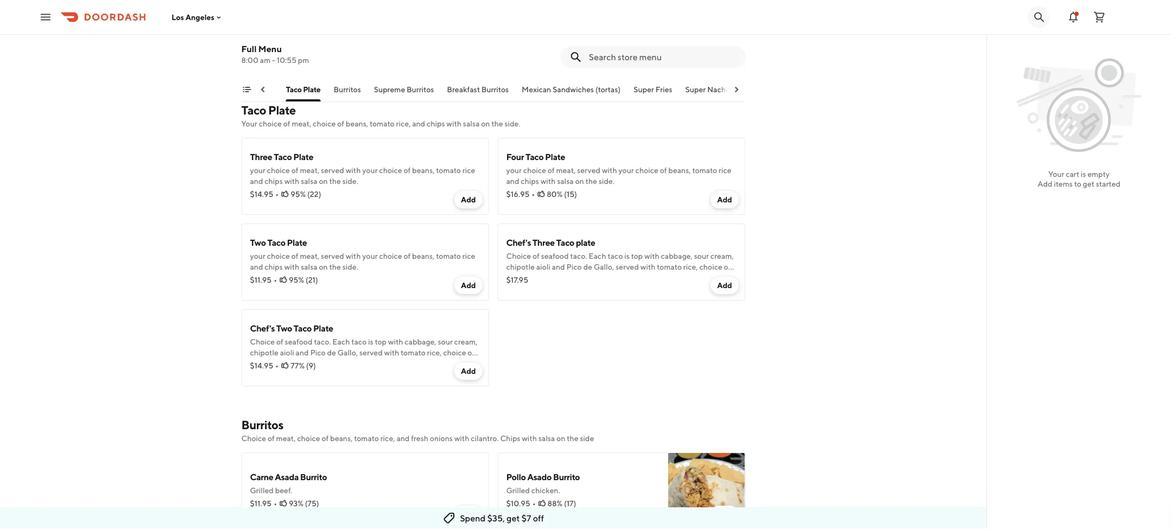 Task type: vqa. For each thing, say whether or not it's contained in the screenshot.
Open
no



Task type: describe. For each thing, give the bounding box(es) containing it.
cilantro
[[642, 28, 669, 37]]

breakfast burritos button
[[447, 84, 509, 102]]

de for plate
[[327, 348, 336, 357]]

taco inside two taco plate your choice of meat, served with your choice of beans, tomato rice and chips with salsa on the side.
[[267, 238, 285, 248]]

the inside burritos choice of meat, choice of beans, tomato rice,  and fresh onions with cilantro. chips with salsa on the side
[[567, 434, 578, 443]]

88% (17)
[[548, 499, 576, 508]]

$10.95
[[506, 499, 530, 508]]

four taco plate your choice of meat, served with your choice of beans, tomato rice and chips with salsa on the side.
[[506, 152, 731, 186]]

$16.95
[[506, 190, 529, 199]]

taco for plate
[[608, 252, 623, 261]]

chipotle for two
[[250, 348, 278, 357]]

side. inside 'three taco plate your choice of meat, served with your choice of beans, tomato rice and chips with salsa on the side.'
[[342, 177, 358, 186]]

chicken
[[282, 23, 309, 31]]

angeles
[[186, 13, 214, 22]]

93% (75)
[[289, 499, 319, 508]]

burritos right breakfast
[[481, 85, 509, 94]]

top inside chef's two taco plate choice of seafood taco. each taco is top with cabbage, sour cream, chipotle aioli and pico de gallo, served  with tomato rice, choice of beans and chips w/ salsa on the side.
[[375, 337, 387, 346]]

the inside taco plate your choice of meat, choice of  beans, tomato rice, and chips with salsa on the side.
[[491, 119, 503, 128]]

tomato inside two taco plate your choice of meat, served with your choice of beans, tomato rice and chips with salsa on the side.
[[436, 252, 461, 261]]

chef's for chef's two taco plate
[[250, 323, 275, 334]]

chef's two taco plate choice of seafood taco. each taco is top with cabbage, sour cream, chipotle aioli and pico de gallo, served  with tomato rice, choice of beans and chips w/ salsa on the side.
[[250, 323, 477, 368]]

salsa inside 'three taco plate your choice of meat, served with your choice of beans, tomato rice and chips with salsa on the side.'
[[301, 177, 317, 186]]

• for pollo asado burrito
[[532, 499, 536, 508]]

$3.95
[[250, 46, 270, 55]]

super for super fries
[[634, 85, 654, 94]]

95% (21)
[[289, 276, 318, 284]]

supreme
[[374, 85, 405, 94]]

los angeles
[[172, 13, 214, 22]]

rice for two taco plate
[[462, 252, 475, 261]]

the inside chef's three taco plate choice of seafood taco. each taco is top with cabbage, sour cream, chipotle aioli and pico de gallo, served  with tomato rice, choice of beans and chips w/ salsa on the side.
[[602, 273, 613, 282]]

off
[[533, 513, 544, 524]]

the inside chef's two taco plate choice of seafood taco. each taco is top with cabbage, sour cream, chipotle aioli and pico de gallo, served  with tomato rice, choice of beans and chips w/ salsa on the side.
[[346, 359, 357, 368]]

scroll menu navigation left image
[[259, 85, 267, 94]]

(75)
[[305, 499, 319, 508]]

is inside your cart is empty add items to get started
[[1081, 170, 1086, 179]]

$3.95 •
[[250, 46, 275, 55]]

add for two taco plate
[[461, 281, 476, 290]]

chipotle
[[250, 23, 280, 31]]

side. inside chef's three taco plate choice of seafood taco. each taco is top with cabbage, sour cream, chipotle aioli and pico de gallo, served  with tomato rice, choice of beans and chips w/ salsa on the side.
[[615, 273, 631, 282]]

onions for with
[[604, 28, 626, 37]]

chips inside 'three taco plate your choice of meat, served with your choice of beans, tomato rice and chips with salsa on the side.'
[[265, 177, 283, 186]]

the inside two taco plate your choice of meat, served with your choice of beans, tomato rice and chips with salsa on the side.
[[329, 262, 341, 271]]

taco inside taco plate your choice of meat, choice of  beans, tomato rice, and chips with salsa on the side.
[[241, 103, 266, 117]]

served for four taco plate
[[577, 166, 600, 175]]

beans for chef's two taco plate
[[250, 359, 271, 368]]

beef.
[[275, 486, 292, 495]]

93%
[[289, 499, 303, 508]]

rice for three taco plate
[[462, 166, 475, 175]]

• up '-'
[[272, 46, 275, 55]]

salsa inside two taco plate your choice of meat, served with your choice of beans, tomato rice and chips with salsa on the side.
[[301, 262, 317, 271]]

add for carne asada burrito
[[461, 510, 476, 519]]

your cart is empty add items to get started
[[1038, 170, 1120, 188]]

tacos
[[253, 85, 273, 94]]

chips inside chef's two taco plate choice of seafood taco. each taco is top with cabbage, sour cream, chipotle aioli and pico de gallo, served  with tomato rice, choice of beans and chips w/ salsa on the side.
[[287, 359, 305, 368]]

breakfast burritos
[[447, 85, 509, 94]]

tomato inside chef's three taco plate choice of seafood taco. each taco is top with cabbage, sour cream, chipotle aioli and pico de gallo, served  with tomato rice, choice of beans and chips w/ salsa on the side.
[[657, 262, 682, 271]]

side. inside four taco plate your choice of meat, served with your choice of beans, tomato rice and chips with salsa on the side.
[[599, 177, 615, 186]]

spend $35, get $7 off
[[460, 513, 544, 524]]

three taco plate your choice of meat, served with your choice of beans, tomato rice and chips with salsa on the side.
[[250, 152, 475, 186]]

$14.95 • for chef's
[[250, 361, 279, 370]]

rice, inside taco plate your choice of meat, choice of  beans, tomato rice, and chips with salsa on the side.
[[396, 119, 411, 128]]

plate inside two taco plate your choice of meat, served with your choice of beans, tomato rice and chips with salsa on the side.
[[287, 238, 307, 248]]

(21)
[[306, 276, 318, 284]]

is for chef's three taco plate
[[624, 252, 630, 261]]

add button for chef's two taco plate
[[454, 363, 482, 380]]

burritos inside burritos choice of meat, choice of beans, tomato rice,  and fresh onions with cilantro. chips with salsa on the side
[[241, 418, 283, 432]]

notification bell image
[[1067, 11, 1080, 24]]

sour inside chipotle chicken top with pickled onions and sour cream
[[265, 33, 279, 42]]

get inside your cart is empty add items to get started
[[1083, 179, 1094, 188]]

on inside two taco plate your choice of meat, served with your choice of beans, tomato rice and chips with salsa on the side.
[[319, 262, 328, 271]]

on inside four taco plate your choice of meat, served with your choice of beans, tomato rice and chips with salsa on the side.
[[575, 177, 584, 186]]

77%
[[291, 361, 305, 370]]

with inside chipotle chicken top with pickled onions and sour cream
[[324, 23, 339, 31]]

fries
[[656, 85, 672, 94]]

$11.95 • for carne
[[250, 499, 277, 508]]

cabbage, for plate
[[405, 337, 436, 346]]

top inside chef's three taco plate choice of seafood taco. each taco is top with cabbage, sour cream, chipotle aioli and pico de gallo, served  with tomato rice, choice of beans and chips w/ salsa on the side.
[[631, 252, 643, 261]]

meat, inside taco plate your choice of meat, choice of  beans, tomato rice, and chips with salsa on the side.
[[292, 119, 311, 128]]

chips inside taco plate your choice of meat, choice of  beans, tomato rice, and chips with salsa on the side.
[[427, 119, 445, 128]]

tomato inside chef's two taco plate choice of seafood taco. each taco is top with cabbage, sour cream, chipotle aioli and pico de gallo, served  with tomato rice, choice of beans and chips w/ salsa on the side.
[[401, 348, 426, 357]]

choice inside burritos choice of meat, choice of beans, tomato rice,  and fresh onions with cilantro. chips with salsa on the side
[[297, 434, 320, 443]]

pollo asado burrito image
[[668, 453, 745, 529]]

77% (9)
[[291, 361, 316, 370]]

full
[[241, 44, 257, 54]]

pm
[[298, 56, 309, 65]]

super nachos button
[[685, 84, 733, 102]]

taco inside four taco plate your choice of meat, served with your choice of beans, tomato rice and chips with salsa on the side.
[[526, 152, 544, 162]]

the inside four taco plate your choice of meat, served with your choice of beans, tomato rice and chips with salsa on the side.
[[586, 177, 597, 186]]

grilled
[[506, 28, 528, 37]]

side. inside two taco plate your choice of meat, served with your choice of beans, tomato rice and chips with salsa on the side.
[[342, 262, 358, 271]]

choice for chef's two taco plate
[[250, 337, 275, 346]]

items
[[1054, 179, 1073, 188]]

your inside taco plate your choice of meat, choice of  beans, tomato rice, and chips with salsa on the side.
[[241, 119, 257, 128]]

choice inside burritos choice of meat, choice of beans, tomato rice,  and fresh onions with cilantro. chips with salsa on the side
[[241, 434, 266, 443]]

95% for three taco plate
[[291, 190, 306, 199]]

menu
[[258, 44, 282, 54]]

scroll menu navigation right image
[[732, 85, 741, 94]]

los angeles button
[[172, 13, 223, 22]]

$11.95 for carne
[[250, 499, 272, 508]]

add button for carne asada burrito
[[454, 506, 482, 523]]

$14.95 for chef's
[[250, 361, 273, 370]]

to
[[1074, 179, 1081, 188]]

burritos choice of meat, choice of beans, tomato rice,  and fresh onions with cilantro. chips with salsa on the side
[[241, 418, 594, 443]]

and inside burritos choice of meat, choice of beans, tomato rice,  and fresh onions with cilantro. chips with salsa on the side
[[397, 434, 410, 443]]

(17)
[[564, 499, 576, 508]]

95% for two taco plate
[[289, 276, 304, 284]]

beans, inside burritos choice of meat, choice of beans, tomato rice,  and fresh onions with cilantro. chips with salsa on the side
[[330, 434, 353, 443]]

on inside chef's two taco plate choice of seafood taco. each taco is top with cabbage, sour cream, chipotle aioli and pico de gallo, served  with tomato rice, choice of beans and chips w/ salsa on the side.
[[335, 359, 344, 368]]

pork
[[530, 28, 545, 37]]

full menu 8:00 am - 10:55 pm
[[241, 44, 309, 65]]

aioli for two
[[280, 348, 294, 357]]

choice inside chef's three taco plate choice of seafood taco. each taco is top with cabbage, sour cream, chipotle aioli and pico de gallo, served  with tomato rice, choice of beans and chips w/ salsa on the side.
[[699, 262, 722, 271]]

rice, inside chef's two taco plate choice of seafood taco. each taco is top with cabbage, sour cream, chipotle aioli and pico de gallo, served  with tomato rice, choice of beans and chips w/ salsa on the side.
[[427, 348, 442, 357]]

chips inside chef's three taco plate choice of seafood taco. each taco is top with cabbage, sour cream, chipotle aioli and pico de gallo, served  with tomato rice, choice of beans and chips w/ salsa on the side.
[[543, 273, 561, 282]]

cilantro.
[[471, 434, 499, 443]]

rice, inside burritos choice of meat, choice of beans, tomato rice,  and fresh onions with cilantro. chips with salsa on the side
[[380, 434, 395, 443]]

beans, for two taco plate
[[412, 252, 435, 261]]

taco. for plate
[[570, 252, 587, 261]]

tinga de pollo taco image
[[412, 0, 489, 72]]

plate inside four taco plate your choice of meat, served with your choice of beans, tomato rice and chips with salsa on the side.
[[545, 152, 565, 162]]

am
[[260, 56, 270, 65]]

side. inside taco plate your choice of meat, choice of  beans, tomato rice, and chips with salsa on the side.
[[505, 119, 520, 128]]

pollo asado burrito grilled chicken.
[[506, 472, 580, 495]]

carne
[[250, 472, 273, 482]]

aioli for three
[[536, 262, 550, 271]]

chef's three taco plate choice of seafood taco. each taco is top with cabbage, sour cream, chipotle aioli and pico de gallo, served  with tomato rice, choice of beans and chips w/ salsa on the side.
[[506, 238, 734, 282]]

chorizo
[[547, 28, 572, 37]]

super nachos
[[685, 85, 733, 94]]

tomato inside 'three taco plate your choice of meat, served with your choice of beans, tomato rice and chips with salsa on the side.'
[[436, 166, 461, 175]]

cart
[[1066, 170, 1079, 179]]

choice inside chef's two taco plate choice of seafood taco. each taco is top with cabbage, sour cream, chipotle aioli and pico de gallo, served  with tomato rice, choice of beans and chips w/ salsa on the side.
[[443, 348, 466, 357]]

your inside your cart is empty add items to get started
[[1048, 170, 1064, 179]]

95% (22)
[[291, 190, 321, 199]]

salsa inside four taco plate your choice of meat, served with your choice of beans, tomato rice and chips with salsa on the side.
[[557, 177, 574, 186]]

add inside your cart is empty add items to get started
[[1038, 179, 1052, 188]]

$16.95 •
[[506, 190, 535, 199]]

$17.95
[[506, 276, 528, 284]]

gallo, for plate
[[594, 262, 614, 271]]

fresh
[[411, 434, 428, 443]]

mexican sandwiches (tortas)
[[522, 85, 621, 94]]

taco. for plate
[[314, 337, 331, 346]]

chicken.
[[531, 486, 560, 495]]

burritos right supreme
[[407, 85, 434, 94]]

add button for chef's three taco plate
[[711, 277, 739, 294]]

two inside two taco plate your choice of meat, served with your choice of beans, tomato rice and chips with salsa on the side.
[[250, 238, 266, 248]]

salsa inside chef's three taco plate choice of seafood taco. each taco is top with cabbage, sour cream, chipotle aioli and pico de gallo, served  with tomato rice, choice of beans and chips w/ salsa on the side.
[[573, 273, 590, 282]]

each for plate
[[589, 252, 606, 261]]

sour for chef's three taco plate
[[694, 252, 709, 261]]

grilled for pollo
[[506, 486, 530, 495]]

$14.95 • for three
[[250, 190, 279, 199]]

rice for four taco plate
[[719, 166, 731, 175]]

and inside four taco plate your choice of meat, served with your choice of beans, tomato rice and chips with salsa on the side.
[[506, 177, 519, 186]]

80% (15)
[[547, 190, 577, 199]]

asado
[[527, 472, 552, 482]]

add for four taco plate
[[717, 195, 732, 204]]

taco for plate
[[351, 337, 367, 346]]

cabbage, for plate
[[661, 252, 693, 261]]

meat, inside burritos choice of meat, choice of beans, tomato rice,  and fresh onions with cilantro. chips with salsa on the side
[[276, 434, 296, 443]]

plate down pm
[[303, 85, 321, 94]]

burrito for carne asada burrito
[[300, 472, 327, 482]]

salsa inside taco plate your choice of meat, choice of  beans, tomato rice, and chips with salsa on the side.
[[463, 119, 480, 128]]

los
[[172, 13, 184, 22]]

carne asada burrito grilled beef.
[[250, 472, 327, 495]]

side
[[580, 434, 594, 443]]

and inside chipotle chicken top with pickled onions and sour cream
[[250, 33, 263, 42]]

plate inside 'three taco plate your choice of meat, served with your choice of beans, tomato rice and chips with salsa on the side.'
[[293, 152, 313, 162]]

meat, for three taco plate
[[300, 166, 319, 175]]

80%
[[547, 190, 563, 199]]

spend
[[460, 513, 485, 524]]

add button for three taco plate
[[454, 191, 482, 208]]

tomato inside burritos choice of meat, choice of beans, tomato rice,  and fresh onions with cilantro. chips with salsa on the side
[[354, 434, 379, 443]]

• for four taco plate
[[532, 190, 535, 199]]



Task type: locate. For each thing, give the bounding box(es) containing it.
0 items, open order cart image
[[1093, 11, 1106, 24]]

get
[[1083, 179, 1094, 188], [507, 513, 520, 524]]

0 vertical spatial three
[[250, 152, 272, 162]]

1 horizontal spatial seafood
[[541, 252, 569, 261]]

1 grilled from the left
[[250, 486, 274, 495]]

empty
[[1088, 170, 1110, 179]]

1 horizontal spatial w/
[[563, 273, 572, 282]]

beans, for three taco plate
[[412, 166, 435, 175]]

1 vertical spatial taco
[[351, 337, 367, 346]]

0 horizontal spatial de
[[327, 348, 336, 357]]

and
[[628, 28, 641, 37], [250, 33, 263, 42], [412, 119, 425, 128], [250, 177, 263, 186], [506, 177, 519, 186], [250, 262, 263, 271], [552, 262, 565, 271], [528, 273, 541, 282], [296, 348, 309, 357], [272, 359, 285, 368], [397, 434, 410, 443]]

1 vertical spatial seafood
[[285, 337, 312, 346]]

1 horizontal spatial three
[[532, 238, 555, 248]]

0 horizontal spatial taco.
[[314, 337, 331, 346]]

0 horizontal spatial chef's
[[250, 323, 275, 334]]

beans, inside 'three taco plate your choice of meat, served with your choice of beans, tomato rice and chips with salsa on the side.'
[[412, 166, 435, 175]]

your
[[241, 119, 257, 128], [1048, 170, 1064, 179]]

chips
[[500, 434, 520, 443]]

0 horizontal spatial gallo,
[[338, 348, 358, 357]]

meat, down taco plate
[[292, 119, 311, 128]]

0 vertical spatial taco.
[[570, 252, 587, 261]]

1 vertical spatial taco.
[[314, 337, 331, 346]]

1 horizontal spatial each
[[589, 252, 606, 261]]

onions
[[367, 23, 390, 31], [604, 28, 626, 37], [430, 434, 453, 443]]

each for plate
[[332, 337, 350, 346]]

four
[[506, 152, 524, 162]]

served
[[321, 166, 344, 175], [577, 166, 600, 175], [321, 252, 344, 261], [616, 262, 639, 271], [359, 348, 383, 357]]

beans inside chef's three taco plate choice of seafood taco. each taco is top with cabbage, sour cream, chipotle aioli and pico de gallo, served  with tomato rice, choice of beans and chips w/ salsa on the side.
[[506, 273, 527, 282]]

0 horizontal spatial taco
[[351, 337, 367, 346]]

10:55
[[277, 56, 296, 65]]

add button for two taco plate
[[454, 277, 482, 294]]

supreme burritos
[[374, 85, 434, 94]]

cream
[[281, 33, 302, 42]]

and inside two taco plate your choice of meat, served with your choice of beans, tomato rice and chips with salsa on the side.
[[250, 262, 263, 271]]

0 horizontal spatial three
[[250, 152, 272, 162]]

1 horizontal spatial aioli
[[536, 262, 550, 271]]

chef's inside chef's three taco plate choice of seafood taco. each taco is top with cabbage, sour cream, chipotle aioli and pico de gallo, served  with tomato rice, choice of beans and chips w/ salsa on the side.
[[506, 238, 531, 248]]

1 horizontal spatial super
[[685, 85, 706, 94]]

0 horizontal spatial seafood
[[285, 337, 312, 346]]

seafood for three
[[541, 252, 569, 261]]

served inside chef's three taco plate choice of seafood taco. each taco is top with cabbage, sour cream, chipotle aioli and pico de gallo, served  with tomato rice, choice of beans and chips w/ salsa on the side.
[[616, 262, 639, 271]]

0 horizontal spatial sour
[[265, 33, 279, 42]]

0 vertical spatial aioli
[[536, 262, 550, 271]]

three inside 'three taco plate your choice of meat, served with your choice of beans, tomato rice and chips with salsa on the side.'
[[250, 152, 272, 162]]

chipotle chicken top with pickled onions and sour cream
[[250, 23, 390, 42]]

$11.95 for two
[[250, 276, 272, 284]]

plate up 80%
[[545, 152, 565, 162]]

rice inside 'three taco plate your choice of meat, served with your choice of beans, tomato rice and chips with salsa on the side.'
[[462, 166, 475, 175]]

get left $7
[[507, 513, 520, 524]]

$14.95 • left 95% (22)
[[250, 190, 279, 199]]

add button
[[454, 191, 482, 208], [711, 191, 739, 208], [454, 277, 482, 294], [711, 277, 739, 294], [454, 363, 482, 380], [454, 506, 482, 523], [711, 506, 739, 523]]

2 vertical spatial sour
[[438, 337, 453, 346]]

add for chef's three taco plate
[[717, 281, 732, 290]]

1 horizontal spatial pico
[[566, 262, 582, 271]]

0 horizontal spatial get
[[507, 513, 520, 524]]

burritos up carne at the bottom of the page
[[241, 418, 283, 432]]

tomato inside four taco plate your choice of meat, served with your choice of beans, tomato rice and chips with salsa on the side.
[[692, 166, 717, 175]]

cabbage,
[[661, 252, 693, 261], [405, 337, 436, 346]]

0 vertical spatial is
[[1081, 170, 1086, 179]]

burrito for pollo asado burrito
[[553, 472, 580, 482]]

1 vertical spatial $11.95 •
[[250, 499, 277, 508]]

chipotle inside chef's three taco plate choice of seafood taco. each taco is top with cabbage, sour cream, chipotle aioli and pico de gallo, served  with tomato rice, choice of beans and chips w/ salsa on the side.
[[506, 262, 535, 271]]

88%
[[548, 499, 563, 508]]

0 horizontal spatial is
[[368, 337, 373, 346]]

the inside 'three taco plate your choice of meat, served with your choice of beans, tomato rice and chips with salsa on the side.'
[[329, 177, 341, 186]]

is for chef's two taco plate
[[368, 337, 373, 346]]

0 vertical spatial choice
[[506, 252, 531, 261]]

super left fries
[[634, 85, 654, 94]]

two taco plate your choice of meat, served with your choice of beans, tomato rice and chips with salsa on the side.
[[250, 238, 475, 271]]

plate up 95% (22)
[[293, 152, 313, 162]]

chips inside two taco plate your choice of meat, served with your choice of beans, tomato rice and chips with salsa on the side.
[[265, 262, 283, 271]]

meat, for two taco plate
[[300, 252, 319, 261]]

0 horizontal spatial aioli
[[280, 348, 294, 357]]

2 $14.95 from the top
[[250, 361, 273, 370]]

meat, for four taco plate
[[556, 166, 576, 175]]

0 vertical spatial get
[[1083, 179, 1094, 188]]

2 grilled from the left
[[506, 486, 530, 495]]

1 horizontal spatial taco
[[608, 252, 623, 261]]

1 horizontal spatial burrito
[[553, 472, 580, 482]]

pico down plate
[[566, 262, 582, 271]]

onions inside chipotle chicken top with pickled onions and sour cream
[[367, 23, 390, 31]]

burrito up (75)
[[300, 472, 327, 482]]

mexican sandwiches (tortas) button
[[522, 84, 621, 102]]

$14.95 left 95% (22)
[[250, 190, 273, 199]]

add for three taco plate
[[461, 195, 476, 204]]

$11.95 left 95% (21)
[[250, 276, 272, 284]]

onions left cilantro on the right top
[[604, 28, 626, 37]]

mexican
[[522, 85, 551, 94]]

w/ right $17.95 on the bottom of the page
[[563, 273, 572, 282]]

2 horizontal spatial is
[[1081, 170, 1086, 179]]

meat, up 95% (22)
[[300, 166, 319, 175]]

0 horizontal spatial beans
[[250, 359, 271, 368]]

2 super from the left
[[685, 85, 706, 94]]

$11.95 • for two
[[250, 276, 277, 284]]

top inside chipotle chicken top with pickled onions and sour cream
[[310, 23, 322, 31]]

grilled inside carne asada burrito grilled beef.
[[250, 486, 274, 495]]

1 vertical spatial cabbage,
[[405, 337, 436, 346]]

1 horizontal spatial grilled
[[506, 486, 530, 495]]

0 horizontal spatial grilled
[[250, 486, 274, 495]]

taco inside chef's three taco plate choice of seafood taco. each taco is top with cabbage, sour cream, chipotle aioli and pico de gallo, served  with tomato rice, choice of beans and chips w/ salsa on the side.
[[556, 238, 574, 248]]

pickled
[[340, 23, 365, 31]]

cream, for chef's three taco plate
[[710, 252, 734, 261]]

beans, inside taco plate your choice of meat, choice of  beans, tomato rice, and chips with salsa on the side.
[[346, 119, 368, 128]]

super
[[634, 85, 654, 94], [685, 85, 706, 94]]

8:00
[[241, 56, 258, 65]]

1 vertical spatial pico
[[310, 348, 326, 357]]

1 horizontal spatial your
[[1048, 170, 1064, 179]]

the
[[491, 119, 503, 128], [329, 177, 341, 186], [586, 177, 597, 186], [329, 262, 341, 271], [602, 273, 613, 282], [346, 359, 357, 368], [567, 434, 578, 443]]

cream, inside chef's two taco plate choice of seafood taco. each taco is top with cabbage, sour cream, chipotle aioli and pico de gallo, served  with tomato rice, choice of beans and chips w/ salsa on the side.
[[454, 337, 477, 346]]

on inside 'three taco plate your choice of meat, served with your choice of beans, tomato rice and chips with salsa on the side.'
[[319, 177, 328, 186]]

(tortas)
[[595, 85, 621, 94]]

side. inside chef's two taco plate choice of seafood taco. each taco is top with cabbage, sour cream, chipotle aioli and pico de gallo, served  with tomato rice, choice of beans and chips w/ salsa on the side.
[[359, 359, 375, 368]]

0 vertical spatial chef's
[[506, 238, 531, 248]]

pollo
[[506, 472, 526, 482]]

w/ for plate
[[306, 359, 316, 368]]

burritos left supreme
[[334, 85, 361, 94]]

• for two taco plate
[[274, 276, 277, 284]]

$14.95
[[250, 190, 273, 199], [250, 361, 273, 370]]

choice inside chef's three taco plate choice of seafood taco. each taco is top with cabbage, sour cream, chipotle aioli and pico de gallo, served  with tomato rice, choice of beans and chips w/ salsa on the side.
[[506, 252, 531, 261]]

taco. up (9)
[[314, 337, 331, 346]]

• left 95% (22)
[[275, 190, 279, 199]]

cabbage, inside chef's two taco plate choice of seafood taco. each taco is top with cabbage, sour cream, chipotle aioli and pico de gallo, served  with tomato rice, choice of beans and chips w/ salsa on the side.
[[405, 337, 436, 346]]

1 vertical spatial sour
[[694, 252, 709, 261]]

1 vertical spatial is
[[624, 252, 630, 261]]

meat,
[[292, 119, 311, 128], [300, 166, 319, 175], [556, 166, 576, 175], [300, 252, 319, 261], [276, 434, 296, 443]]

served for two taco plate
[[321, 252, 344, 261]]

0 vertical spatial w/
[[563, 273, 572, 282]]

$14.95 left 77%
[[250, 361, 273, 370]]

0 horizontal spatial cream,
[[454, 337, 477, 346]]

choice inside chef's two taco plate choice of seafood taco. each taco is top with cabbage, sour cream, chipotle aioli and pico de gallo, served  with tomato rice, choice of beans and chips w/ salsa on the side.
[[250, 337, 275, 346]]

burritos
[[334, 85, 361, 94], [407, 85, 434, 94], [481, 85, 509, 94], [241, 418, 283, 432]]

1 horizontal spatial chipotle
[[506, 262, 535, 271]]

beans, for four taco plate
[[668, 166, 691, 175]]

$11.95 down carne at the bottom of the page
[[250, 499, 272, 508]]

super left nachos
[[685, 85, 706, 94]]

0 vertical spatial cabbage,
[[661, 252, 693, 261]]

gallo, for plate
[[338, 348, 358, 357]]

•
[[272, 46, 275, 55], [275, 190, 279, 199], [532, 190, 535, 199], [274, 276, 277, 284], [275, 361, 279, 370], [274, 499, 277, 508], [532, 499, 536, 508]]

show menu categories image
[[242, 85, 251, 94]]

taco inside chef's three taco plate choice of seafood taco. each taco is top with cabbage, sour cream, chipotle aioli and pico de gallo, served  with tomato rice, choice of beans and chips w/ salsa on the side.
[[608, 252, 623, 261]]

de inside chef's three taco plate choice of seafood taco. each taco is top with cabbage, sour cream, chipotle aioli and pico de gallo, served  with tomato rice, choice of beans and chips w/ salsa on the side.
[[583, 262, 592, 271]]

2 vertical spatial choice
[[241, 434, 266, 443]]

grilled up $10.95
[[506, 486, 530, 495]]

on inside burritos choice of meat, choice of beans, tomato rice,  and fresh onions with cilantro. chips with salsa on the side
[[556, 434, 565, 443]]

w/ right 77%
[[306, 359, 316, 368]]

of
[[283, 119, 290, 128], [337, 119, 344, 128], [291, 166, 298, 175], [404, 166, 411, 175], [548, 166, 555, 175], [660, 166, 667, 175], [291, 252, 298, 261], [404, 252, 411, 261], [533, 252, 540, 261], [724, 262, 731, 271], [276, 337, 283, 346], [468, 348, 475, 357], [268, 434, 275, 443], [322, 434, 329, 443]]

2 burrito from the left
[[553, 472, 580, 482]]

$7
[[522, 513, 531, 524]]

served inside chef's two taco plate choice of seafood taco. each taco is top with cabbage, sour cream, chipotle aioli and pico de gallo, served  with tomato rice, choice of beans and chips w/ salsa on the side.
[[359, 348, 383, 357]]

super inside super nachos button
[[685, 85, 706, 94]]

your down the tacos button
[[241, 119, 257, 128]]

1 horizontal spatial sour
[[438, 337, 453, 346]]

your up items
[[1048, 170, 1064, 179]]

salsa right the chips
[[538, 434, 555, 443]]

pico inside chef's three taco plate choice of seafood taco. each taco is top with cabbage, sour cream, chipotle aioli and pico de gallo, served  with tomato rice, choice of beans and chips w/ salsa on the side.
[[566, 262, 582, 271]]

1 $11.95 • from the top
[[250, 276, 277, 284]]

0 vertical spatial each
[[589, 252, 606, 261]]

pico up (9)
[[310, 348, 326, 357]]

onions inside burritos choice of meat, choice of beans, tomato rice,  and fresh onions with cilantro. chips with salsa on the side
[[430, 434, 453, 443]]

meat, up asada
[[276, 434, 296, 443]]

grilled down carne at the bottom of the page
[[250, 486, 274, 495]]

0 horizontal spatial two
[[250, 238, 266, 248]]

on inside chef's three taco plate choice of seafood taco. each taco is top with cabbage, sour cream, chipotle aioli and pico de gallo, served  with tomato rice, choice of beans and chips w/ salsa on the side.
[[591, 273, 600, 282]]

• up off on the bottom left of page
[[532, 499, 536, 508]]

sour inside chef's three taco plate choice of seafood taco. each taco is top with cabbage, sour cream, chipotle aioli and pico de gallo, served  with tomato rice, choice of beans and chips w/ salsa on the side.
[[694, 252, 709, 261]]

1 horizontal spatial taco.
[[570, 252, 587, 261]]

-
[[272, 56, 275, 65]]

grilled for carne
[[250, 486, 274, 495]]

add for chef's two taco plate
[[461, 367, 476, 376]]

chef's for chef's three taco plate
[[506, 238, 531, 248]]

0 horizontal spatial onions
[[367, 23, 390, 31]]

1 vertical spatial beans
[[250, 359, 271, 368]]

1 $14.95 • from the top
[[250, 190, 279, 199]]

1 horizontal spatial two
[[276, 323, 292, 334]]

1 vertical spatial aioli
[[280, 348, 294, 357]]

super for super nachos
[[685, 85, 706, 94]]

1 $14.95 from the top
[[250, 190, 273, 199]]

2 vertical spatial is
[[368, 337, 373, 346]]

1 horizontal spatial cabbage,
[[661, 252, 693, 261]]

choice
[[506, 252, 531, 261], [250, 337, 275, 346], [241, 434, 266, 443]]

1 vertical spatial 95%
[[289, 276, 304, 284]]

pico
[[566, 262, 582, 271], [310, 348, 326, 357]]

served inside two taco plate your choice of meat, served with your choice of beans, tomato rice and chips with salsa on the side.
[[321, 252, 344, 261]]

1 horizontal spatial onions
[[430, 434, 453, 443]]

seafood for two
[[285, 337, 312, 346]]

super fries
[[634, 85, 672, 94]]

0 vertical spatial chipotle
[[506, 262, 535, 271]]

• for carne asada burrito
[[274, 499, 277, 508]]

• right $16.95
[[532, 190, 535, 199]]

seafood inside chef's two taco plate choice of seafood taco. each taco is top with cabbage, sour cream, chipotle aioli and pico de gallo, served  with tomato rice, choice of beans and chips w/ salsa on the side.
[[285, 337, 312, 346]]

salsa down breakfast burritos button
[[463, 119, 480, 128]]

get right to
[[1083, 179, 1094, 188]]

supreme burritos button
[[374, 84, 434, 102]]

with inside taco plate your choice of meat, choice of  beans, tomato rice, and chips with salsa on the side.
[[446, 119, 461, 128]]

plate
[[303, 85, 321, 94], [268, 103, 296, 117], [293, 152, 313, 162], [545, 152, 565, 162], [287, 238, 307, 248], [313, 323, 333, 334]]

choice
[[259, 119, 282, 128], [313, 119, 336, 128], [267, 166, 290, 175], [379, 166, 402, 175], [523, 166, 546, 175], [635, 166, 658, 175], [267, 252, 290, 261], [379, 252, 402, 261], [699, 262, 722, 271], [443, 348, 466, 357], [297, 434, 320, 443]]

$11.95
[[250, 276, 272, 284], [250, 499, 272, 508]]

1 vertical spatial chef's
[[250, 323, 275, 334]]

plate inside chef's two taco plate choice of seafood taco. each taco is top with cabbage, sour cream, chipotle aioli and pico de gallo, served  with tomato rice, choice of beans and chips w/ salsa on the side.
[[313, 323, 333, 334]]

add button for four taco plate
[[711, 191, 739, 208]]

0 vertical spatial $14.95
[[250, 190, 273, 199]]

seafood inside chef's three taco plate choice of seafood taco. each taco is top with cabbage, sour cream, chipotle aioli and pico de gallo, served  with tomato rice, choice of beans and chips w/ salsa on the side.
[[541, 252, 569, 261]]

plate
[[576, 238, 595, 248]]

• for three taco plate
[[275, 190, 279, 199]]

0 vertical spatial taco
[[608, 252, 623, 261]]

1 vertical spatial two
[[276, 323, 292, 334]]

meat, up (21) on the bottom left
[[300, 252, 319, 261]]

$14.95 for three
[[250, 190, 273, 199]]

$10.95 •
[[506, 499, 536, 508]]

meat, inside four taco plate your choice of meat, served with your choice of beans, tomato rice and chips with salsa on the side.
[[556, 166, 576, 175]]

95% left (22)
[[291, 190, 306, 199]]

grilled pork chorizo top with onions and cilantro
[[506, 28, 669, 37]]

started
[[1096, 179, 1120, 188]]

nachos
[[707, 85, 733, 94]]

onions for pickled
[[367, 23, 390, 31]]

0 vertical spatial $14.95 •
[[250, 190, 279, 199]]

0 horizontal spatial super
[[634, 85, 654, 94]]

2 horizontal spatial sour
[[694, 252, 709, 261]]

2 $14.95 • from the top
[[250, 361, 279, 370]]

tacos button
[[253, 84, 273, 102]]

0 horizontal spatial your
[[241, 119, 257, 128]]

breakfast
[[447, 85, 480, 94]]

• for chef's two taco plate
[[275, 361, 279, 370]]

1 vertical spatial $14.95 •
[[250, 361, 279, 370]]

• left 95% (21)
[[274, 276, 277, 284]]

cream,
[[710, 252, 734, 261], [454, 337, 477, 346]]

beans for chef's three taco plate
[[506, 273, 527, 282]]

0 vertical spatial seafood
[[541, 252, 569, 261]]

salsa inside burritos choice of meat, choice of beans, tomato rice,  and fresh onions with cilantro. chips with salsa on the side
[[538, 434, 555, 443]]

0 horizontal spatial w/
[[306, 359, 316, 368]]

1 vertical spatial gallo,
[[338, 348, 358, 357]]

1 $11.95 from the top
[[250, 276, 272, 284]]

rice inside four taco plate your choice of meat, served with your choice of beans, tomato rice and chips with salsa on the side.
[[719, 166, 731, 175]]

taco. down plate
[[570, 252, 587, 261]]

0 vertical spatial pico
[[566, 262, 582, 271]]

top
[[310, 23, 322, 31], [574, 28, 585, 37], [631, 252, 643, 261], [375, 337, 387, 346]]

1 vertical spatial each
[[332, 337, 350, 346]]

0 horizontal spatial each
[[332, 337, 350, 346]]

95% left (21) on the bottom left
[[289, 276, 304, 284]]

cabbage, inside chef's three taco plate choice of seafood taco. each taco is top with cabbage, sour cream, chipotle aioli and pico de gallo, served  with tomato rice, choice of beans and chips w/ salsa on the side.
[[661, 252, 693, 261]]

cream, for chef's two taco plate
[[454, 337, 477, 346]]

0 vertical spatial your
[[241, 119, 257, 128]]

1 burrito from the left
[[300, 472, 327, 482]]

de inside chef's two taco plate choice of seafood taco. each taco is top with cabbage, sour cream, chipotle aioli and pico de gallo, served  with tomato rice, choice of beans and chips w/ salsa on the side.
[[327, 348, 336, 357]]

plate down the tacos button
[[268, 103, 296, 117]]

chipotle for three
[[506, 262, 535, 271]]

1 vertical spatial $11.95
[[250, 499, 272, 508]]

meat, up the 80% (15)
[[556, 166, 576, 175]]

plate up 95% (21)
[[287, 238, 307, 248]]

1 horizontal spatial de
[[583, 262, 592, 271]]

beans, inside four taco plate your choice of meat, served with your choice of beans, tomato rice and chips with salsa on the side.
[[668, 166, 691, 175]]

three inside chef's three taco plate choice of seafood taco. each taco is top with cabbage, sour cream, chipotle aioli and pico de gallo, served  with tomato rice, choice of beans and chips w/ salsa on the side.
[[532, 238, 555, 248]]

taco plate
[[286, 85, 321, 94]]

1 horizontal spatial is
[[624, 252, 630, 261]]

taco
[[286, 85, 302, 94], [241, 103, 266, 117], [274, 152, 292, 162], [526, 152, 544, 162], [267, 238, 285, 248], [556, 238, 574, 248], [294, 323, 312, 334]]

is
[[1081, 170, 1086, 179], [624, 252, 630, 261], [368, 337, 373, 346]]

(15)
[[564, 190, 577, 199]]

1 vertical spatial $14.95
[[250, 361, 273, 370]]

super fries button
[[634, 84, 672, 102]]

on inside taco plate your choice of meat, choice of  beans, tomato rice, and chips with salsa on the side.
[[481, 119, 490, 128]]

0 vertical spatial $11.95 •
[[250, 276, 277, 284]]

pico for plate
[[310, 348, 326, 357]]

burrito up chicken. at the left
[[553, 472, 580, 482]]

0 horizontal spatial burrito
[[300, 472, 327, 482]]

$14.95 • left 77%
[[250, 361, 279, 370]]

(22)
[[307, 190, 321, 199]]

onions right pickled
[[367, 23, 390, 31]]

burrito
[[300, 472, 327, 482], [553, 472, 580, 482]]

0 horizontal spatial chipotle
[[250, 348, 278, 357]]

1 horizontal spatial get
[[1083, 179, 1094, 188]]

$11.95 • down beef.
[[250, 499, 277, 508]]

chef's inside chef's two taco plate choice of seafood taco. each taco is top with cabbage, sour cream, chipotle aioli and pico de gallo, served  with tomato rice, choice of beans and chips w/ salsa on the side.
[[250, 323, 275, 334]]

pico inside chef's two taco plate choice of seafood taco. each taco is top with cabbage, sour cream, chipotle aioli and pico de gallo, served  with tomato rice, choice of beans and chips w/ salsa on the side.
[[310, 348, 326, 357]]

1 super from the left
[[634, 85, 654, 94]]

0 horizontal spatial pico
[[310, 348, 326, 357]]

and inside 'three taco plate your choice of meat, served with your choice of beans, tomato rice and chips with salsa on the side.'
[[250, 177, 263, 186]]

0 horizontal spatial cabbage,
[[405, 337, 436, 346]]

Item Search search field
[[589, 51, 736, 63]]

sour for chef's two taco plate
[[438, 337, 453, 346]]

0 vertical spatial $11.95
[[250, 276, 272, 284]]

0 vertical spatial sour
[[265, 33, 279, 42]]

plate up (9)
[[313, 323, 333, 334]]

super inside super fries button
[[634, 85, 654, 94]]

is inside chef's three taco plate choice of seafood taco. each taco is top with cabbage, sour cream, chipotle aioli and pico de gallo, served  with tomato rice, choice of beans and chips w/ salsa on the side.
[[624, 252, 630, 261]]

taco inside chef's two taco plate choice of seafood taco. each taco is top with cabbage, sour cream, chipotle aioli and pico de gallo, served  with tomato rice, choice of beans and chips w/ salsa on the side.
[[294, 323, 312, 334]]

2 $11.95 from the top
[[250, 499, 272, 508]]

sour
[[265, 33, 279, 42], [694, 252, 709, 261], [438, 337, 453, 346]]

taco inside 'three taco plate your choice of meat, served with your choice of beans, tomato rice and chips with salsa on the side.'
[[274, 152, 292, 162]]

salsa right (9)
[[317, 359, 334, 368]]

served for three taco plate
[[321, 166, 344, 175]]

aioli inside chef's two taco plate choice of seafood taco. each taco is top with cabbage, sour cream, chipotle aioli and pico de gallo, served  with tomato rice, choice of beans and chips w/ salsa on the side.
[[280, 348, 294, 357]]

choice for chef's three taco plate
[[506, 252, 531, 261]]

burritos button
[[334, 84, 361, 102]]

$35,
[[487, 513, 505, 524]]

• down beef.
[[274, 499, 277, 508]]

asada
[[275, 472, 299, 482]]

grilled inside pollo asado burrito grilled chicken.
[[506, 486, 530, 495]]

two inside chef's two taco plate choice of seafood taco. each taco is top with cabbage, sour cream, chipotle aioli and pico de gallo, served  with tomato rice, choice of beans and chips w/ salsa on the side.
[[276, 323, 292, 334]]

0 vertical spatial gallo,
[[594, 262, 614, 271]]

rice, inside chef's three taco plate choice of seafood taco. each taco is top with cabbage, sour cream, chipotle aioli and pico de gallo, served  with tomato rice, choice of beans and chips w/ salsa on the side.
[[683, 262, 698, 271]]

beans, inside two taco plate your choice of meat, served with your choice of beans, tomato rice and chips with salsa on the side.
[[412, 252, 435, 261]]

three
[[250, 152, 272, 162], [532, 238, 555, 248]]

1 horizontal spatial chef's
[[506, 238, 531, 248]]

1 vertical spatial w/
[[306, 359, 316, 368]]

2 $11.95 • from the top
[[250, 499, 277, 508]]

tomato inside taco plate your choice of meat, choice of  beans, tomato rice, and chips with salsa on the side.
[[370, 119, 395, 128]]

pico for plate
[[566, 262, 582, 271]]

1 vertical spatial chipotle
[[250, 348, 278, 357]]

salsa up (21) on the bottom left
[[301, 262, 317, 271]]

salsa up 95% (22)
[[301, 177, 317, 186]]

• left 77%
[[275, 361, 279, 370]]

grilled
[[250, 486, 274, 495], [506, 486, 530, 495]]

chips inside four taco plate your choice of meat, served with your choice of beans, tomato rice and chips with salsa on the side.
[[521, 177, 539, 186]]

1 horizontal spatial cream,
[[710, 252, 734, 261]]

0 vertical spatial two
[[250, 238, 266, 248]]

$11.95 • left 95% (21)
[[250, 276, 277, 284]]

plate inside taco plate your choice of meat, choice of  beans, tomato rice, and chips with salsa on the side.
[[268, 103, 296, 117]]

is inside chef's two taco plate choice of seafood taco. each taco is top with cabbage, sour cream, chipotle aioli and pico de gallo, served  with tomato rice, choice of beans and chips w/ salsa on the side.
[[368, 337, 373, 346]]

taco plate your choice of meat, choice of  beans, tomato rice, and chips with salsa on the side.
[[241, 103, 520, 128]]

side.
[[505, 119, 520, 128], [342, 177, 358, 186], [599, 177, 615, 186], [342, 262, 358, 271], [615, 273, 631, 282], [359, 359, 375, 368]]

0 vertical spatial beans
[[506, 273, 527, 282]]

taco. inside chef's two taco plate choice of seafood taco. each taco is top with cabbage, sour cream, chipotle aioli and pico de gallo, served  with tomato rice, choice of beans and chips w/ salsa on the side.
[[314, 337, 331, 346]]

salsa inside chef's two taco plate choice of seafood taco. each taco is top with cabbage, sour cream, chipotle aioli and pico de gallo, served  with tomato rice, choice of beans and chips w/ salsa on the side.
[[317, 359, 334, 368]]

sandwiches
[[553, 85, 594, 94]]

salsa down plate
[[573, 273, 590, 282]]

0 vertical spatial de
[[583, 262, 592, 271]]

tomato
[[370, 119, 395, 128], [436, 166, 461, 175], [692, 166, 717, 175], [436, 252, 461, 261], [657, 262, 682, 271], [401, 348, 426, 357], [354, 434, 379, 443]]

and inside taco plate your choice of meat, choice of  beans, tomato rice, and chips with salsa on the side.
[[412, 119, 425, 128]]

0 vertical spatial cream,
[[710, 252, 734, 261]]

(9)
[[306, 361, 316, 370]]

w/ for plate
[[563, 273, 572, 282]]

onions right fresh
[[430, 434, 453, 443]]

1 vertical spatial choice
[[250, 337, 275, 346]]

open menu image
[[39, 11, 52, 24]]

0 vertical spatial 95%
[[291, 190, 306, 199]]

salsa up the 80% (15)
[[557, 177, 574, 186]]

meat, inside 'three taco plate your choice of meat, served with your choice of beans, tomato rice and chips with salsa on the side.'
[[300, 166, 319, 175]]

de
[[583, 262, 592, 271], [327, 348, 336, 357]]

cream, inside chef's three taco plate choice of seafood taco. each taco is top with cabbage, sour cream, chipotle aioli and pico de gallo, served  with tomato rice, choice of beans and chips w/ salsa on the side.
[[710, 252, 734, 261]]

1 vertical spatial cream,
[[454, 337, 477, 346]]

1 vertical spatial get
[[507, 513, 520, 524]]

de for plate
[[583, 262, 592, 271]]



